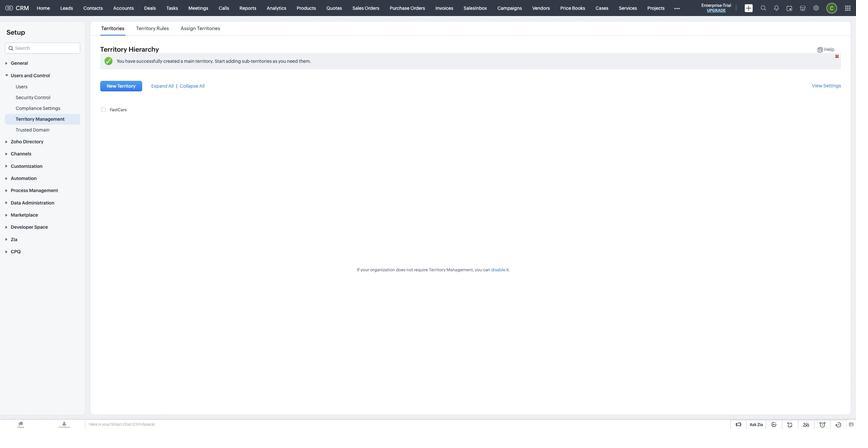 Task type: describe. For each thing, give the bounding box(es) containing it.
control inside region
[[34, 95, 50, 100]]

management for territory management
[[36, 117, 65, 122]]

customization button
[[0, 160, 85, 172]]

directory
[[23, 139, 43, 145]]

users and control region
[[0, 82, 85, 136]]

users and control button
[[0, 69, 85, 82]]

data administration button
[[0, 197, 85, 209]]

zia button
[[0, 234, 85, 246]]

here
[[89, 423, 98, 427]]

smart
[[111, 423, 122, 427]]

here is your smart chat (ctrl+space)
[[89, 423, 155, 427]]

can
[[483, 268, 490, 273]]

calendar image
[[787, 5, 793, 11]]

setup
[[7, 29, 25, 36]]

1 horizontal spatial zia
[[758, 423, 763, 428]]

analytics link
[[262, 0, 292, 16]]

2 all from the left
[[199, 84, 205, 89]]

zoho directory
[[11, 139, 43, 145]]

collapse
[[180, 84, 198, 89]]

users for users and control
[[11, 73, 23, 78]]

users for users
[[16, 84, 28, 89]]

2 territories from the left
[[197, 26, 220, 31]]

trial
[[723, 3, 732, 8]]

adding
[[226, 59, 241, 64]]

assign
[[181, 26, 196, 31]]

profile image
[[827, 3, 837, 13]]

reports link
[[234, 0, 262, 16]]

sales orders link
[[347, 0, 385, 16]]

trusted
[[16, 127, 32, 133]]

assign territories link
[[180, 26, 221, 31]]

process
[[11, 188, 28, 194]]

orders for purchase orders
[[411, 5, 425, 11]]

1 horizontal spatial your
[[361, 268, 369, 273]]

home link
[[32, 0, 55, 16]]

start
[[215, 59, 225, 64]]

customization
[[11, 164, 43, 169]]

data
[[11, 201, 21, 206]]

invoices
[[436, 5, 453, 11]]

territory management
[[16, 117, 65, 122]]

invoices link
[[430, 0, 459, 16]]

meetings
[[189, 5, 208, 11]]

help
[[825, 47, 835, 52]]

close image
[[836, 55, 839, 58]]

territory.
[[196, 59, 214, 64]]

create menu element
[[741, 0, 757, 16]]

crm link
[[5, 5, 29, 11]]

them.
[[299, 59, 312, 64]]

cpq button
[[0, 246, 85, 258]]

developer space
[[11, 225, 48, 230]]

vendors link
[[527, 0, 555, 16]]

disable link
[[491, 268, 506, 273]]

accounts
[[113, 5, 134, 11]]

quotes
[[327, 5, 342, 11]]

domain
[[33, 127, 50, 133]]

view settings
[[812, 83, 841, 88]]

cases link
[[591, 0, 614, 16]]

view
[[812, 83, 823, 88]]

Other Modules field
[[670, 3, 684, 13]]

deals
[[144, 5, 156, 11]]

create menu image
[[745, 4, 753, 12]]

help link
[[811, 47, 835, 53]]

channels
[[11, 152, 31, 157]]

is
[[98, 423, 101, 427]]

general button
[[0, 57, 85, 69]]

control inside dropdown button
[[33, 73, 50, 78]]

expand
[[151, 84, 167, 89]]

1 vertical spatial your
[[102, 423, 110, 427]]

projects link
[[643, 0, 670, 16]]

trusted domain link
[[16, 127, 50, 133]]

data administration
[[11, 201, 54, 206]]

leads
[[60, 5, 73, 11]]

services link
[[614, 0, 643, 16]]

tasks
[[166, 5, 178, 11]]

territories
[[251, 59, 272, 64]]

management for process management
[[29, 188, 58, 194]]

territory rules
[[136, 26, 169, 31]]

quotes link
[[321, 0, 347, 16]]

as
[[273, 59, 277, 64]]

salesinbox link
[[459, 0, 492, 16]]

territory for territory management
[[16, 117, 35, 122]]

general
[[11, 61, 28, 66]]

|
[[176, 84, 177, 89]]

sales orders
[[353, 5, 379, 11]]

a
[[181, 59, 183, 64]]

search element
[[757, 0, 771, 16]]

require
[[414, 268, 428, 273]]

vendors
[[533, 5, 550, 11]]

expand all link
[[151, 84, 175, 89]]

created
[[163, 59, 180, 64]]

successfully
[[136, 59, 162, 64]]



Task type: vqa. For each thing, say whether or not it's contained in the screenshot.
"Search Applications" text field
no



Task type: locate. For each thing, give the bounding box(es) containing it.
orders inside 'link'
[[411, 5, 425, 11]]

1 vertical spatial users
[[16, 84, 28, 89]]

territory left the rules
[[136, 26, 156, 31]]

1 horizontal spatial territories
[[197, 26, 220, 31]]

territory management link
[[16, 116, 65, 122]]

orders inside "link"
[[365, 5, 379, 11]]

purchase
[[390, 5, 410, 11]]

rules
[[157, 26, 169, 31]]

0 vertical spatial control
[[33, 73, 50, 78]]

management inside process management dropdown button
[[29, 188, 58, 194]]

projects
[[648, 5, 665, 11]]

administration
[[22, 201, 54, 206]]

upgrade
[[707, 8, 726, 13]]

security control
[[16, 95, 50, 100]]

leads link
[[55, 0, 78, 16]]

1 vertical spatial control
[[34, 95, 50, 100]]

0 horizontal spatial zia
[[11, 237, 17, 242]]

main
[[184, 59, 195, 64]]

1 horizontal spatial settings
[[824, 83, 841, 88]]

1 horizontal spatial orders
[[411, 5, 425, 11]]

0 vertical spatial settings
[[824, 83, 841, 88]]

security
[[16, 95, 33, 100]]

0 horizontal spatial settings
[[43, 106, 60, 111]]

assign territories
[[181, 26, 220, 31]]

signals element
[[771, 0, 783, 16]]

compliance
[[16, 106, 42, 111]]

0 vertical spatial management
[[36, 117, 65, 122]]

you have successfully created a main territory. start adding sub-territories as you need them.
[[117, 59, 312, 64]]

territory up you
[[100, 46, 127, 53]]

0 horizontal spatial orders
[[365, 5, 379, 11]]

sub-
[[242, 59, 251, 64]]

management up domain
[[36, 117, 65, 122]]

users
[[11, 73, 23, 78], [16, 84, 28, 89]]

contacts link
[[78, 0, 108, 16]]

None button
[[100, 81, 142, 91]]

management
[[36, 117, 65, 122], [29, 188, 58, 194]]

settings right view
[[824, 83, 841, 88]]

compliance settings
[[16, 106, 60, 111]]

users inside region
[[16, 84, 28, 89]]

you
[[117, 59, 124, 64]]

0 vertical spatial zia
[[11, 237, 17, 242]]

cases
[[596, 5, 609, 11]]

marketplace button
[[0, 209, 85, 221]]

list
[[95, 21, 226, 35]]

settings for compliance settings
[[43, 106, 60, 111]]

zoho
[[11, 139, 22, 145]]

Search text field
[[5, 43, 80, 53]]

deals link
[[139, 0, 161, 16]]

territory for territory rules
[[136, 26, 156, 31]]

sales
[[353, 5, 364, 11]]

accounts link
[[108, 0, 139, 16]]

ask zia
[[750, 423, 763, 428]]

territory for territory hierarchy
[[100, 46, 127, 53]]

orders right purchase
[[411, 5, 425, 11]]

settings for view settings
[[824, 83, 841, 88]]

crm
[[16, 5, 29, 11]]

territories
[[101, 26, 124, 31], [197, 26, 220, 31]]

users inside dropdown button
[[11, 73, 23, 78]]

0 vertical spatial your
[[361, 268, 369, 273]]

trusted domain
[[16, 127, 50, 133]]

contacts image
[[44, 421, 85, 430]]

0 horizontal spatial territories
[[101, 26, 124, 31]]

territory hierarchy
[[100, 46, 159, 53]]

campaigns
[[498, 5, 522, 11]]

zia right ask
[[758, 423, 763, 428]]

None field
[[5, 43, 80, 54]]

ask
[[750, 423, 757, 428]]

you right as
[[278, 59, 286, 64]]

0 horizontal spatial your
[[102, 423, 110, 427]]

analytics
[[267, 5, 286, 11]]

your right is
[[102, 423, 110, 427]]

1 orders from the left
[[365, 5, 379, 11]]

hierarchy
[[129, 46, 159, 53]]

marketplace
[[11, 213, 38, 218]]

chats image
[[0, 421, 41, 430]]

it.
[[506, 268, 510, 273]]

have
[[125, 59, 135, 64]]

control down the general dropdown button
[[33, 73, 50, 78]]

all left '|' in the left top of the page
[[168, 84, 174, 89]]

tasks link
[[161, 0, 183, 16]]

(ctrl+space)
[[132, 423, 155, 427]]

zia up cpq
[[11, 237, 17, 242]]

0 horizontal spatial all
[[168, 84, 174, 89]]

profile element
[[823, 0, 841, 16]]

process management button
[[0, 185, 85, 197]]

chat
[[123, 423, 131, 427]]

view settings link
[[812, 83, 841, 88]]

settings inside users and control region
[[43, 106, 60, 111]]

you left can
[[475, 268, 482, 273]]

you
[[278, 59, 286, 64], [475, 268, 482, 273]]

collapse all link
[[178, 84, 205, 89]]

services
[[619, 5, 637, 11]]

developer space button
[[0, 221, 85, 234]]

all right collapse
[[199, 84, 205, 89]]

signals image
[[775, 5, 779, 11]]

all
[[168, 84, 174, 89], [199, 84, 205, 89]]

1 horizontal spatial you
[[475, 268, 482, 273]]

organization
[[370, 268, 395, 273]]

1 all from the left
[[168, 84, 174, 89]]

1 vertical spatial management
[[29, 188, 58, 194]]

0 horizontal spatial you
[[278, 59, 286, 64]]

territories right assign
[[197, 26, 220, 31]]

your
[[361, 268, 369, 273], [102, 423, 110, 427]]

1 territories from the left
[[101, 26, 124, 31]]

compliance settings link
[[16, 105, 60, 112]]

salesinbox
[[464, 5, 487, 11]]

search image
[[761, 5, 767, 11]]

if your organization does not require territory management, you can disable it.
[[357, 268, 510, 273]]

disable
[[491, 268, 506, 273]]

2 orders from the left
[[411, 5, 425, 11]]

developer
[[11, 225, 33, 230]]

users up security
[[16, 84, 28, 89]]

management inside territory management link
[[36, 117, 65, 122]]

users left and
[[11, 73, 23, 78]]

your right if
[[361, 268, 369, 273]]

management up data administration dropdown button
[[29, 188, 58, 194]]

settings up territory management link on the top of the page
[[43, 106, 60, 111]]

zoho directory button
[[0, 136, 85, 148]]

1 vertical spatial settings
[[43, 106, 60, 111]]

1 vertical spatial you
[[475, 268, 482, 273]]

0 vertical spatial users
[[11, 73, 23, 78]]

users link
[[16, 83, 28, 90]]

1 vertical spatial zia
[[758, 423, 763, 428]]

need
[[287, 59, 298, 64]]

calls link
[[214, 0, 234, 16]]

products
[[297, 5, 316, 11]]

security control link
[[16, 94, 50, 101]]

territory right require
[[429, 268, 446, 273]]

contacts
[[83, 5, 103, 11]]

territories down accounts link
[[101, 26, 124, 31]]

zia inside dropdown button
[[11, 237, 17, 242]]

0 vertical spatial you
[[278, 59, 286, 64]]

territory inside users and control region
[[16, 117, 35, 122]]

control up compliance settings link
[[34, 95, 50, 100]]

territory up trusted
[[16, 117, 35, 122]]

products link
[[292, 0, 321, 16]]

1 horizontal spatial all
[[199, 84, 205, 89]]

enterprise-
[[702, 3, 723, 8]]

orders for sales orders
[[365, 5, 379, 11]]

purchase orders
[[390, 5, 425, 11]]

territories link
[[100, 26, 125, 31]]

automation
[[11, 176, 37, 181]]

list containing territories
[[95, 21, 226, 35]]

and
[[24, 73, 32, 78]]

orders right sales
[[365, 5, 379, 11]]



